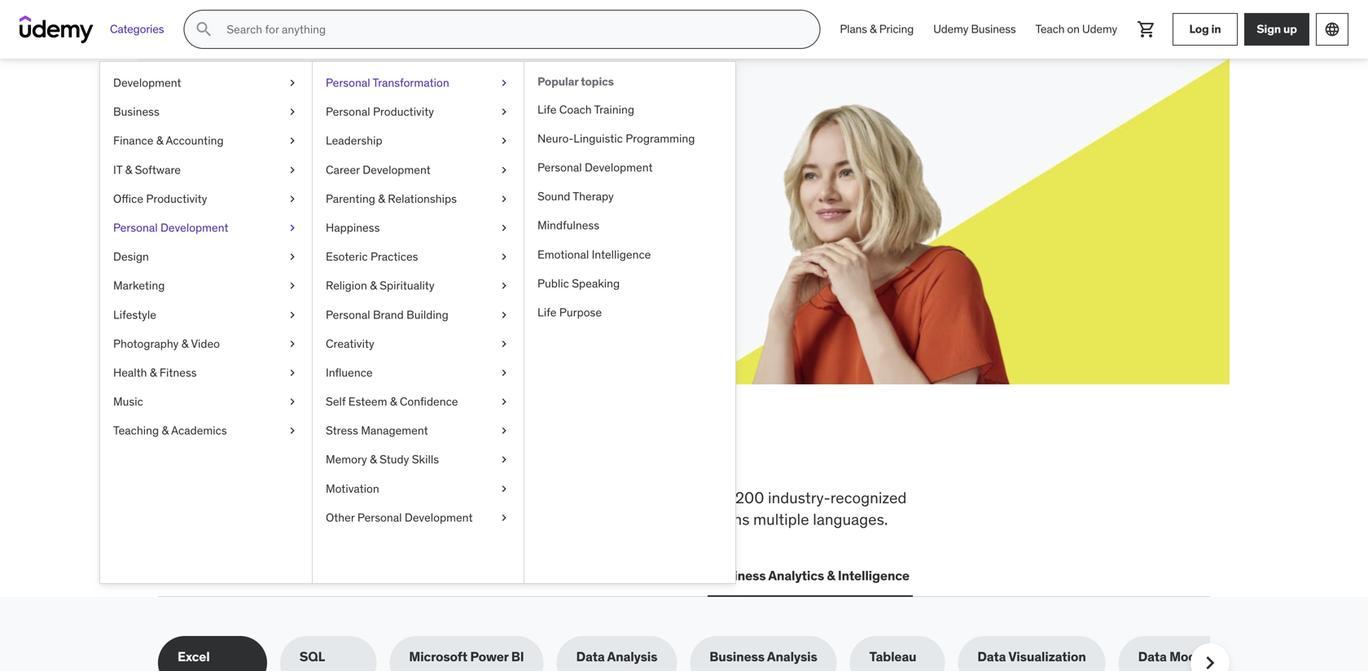 Task type: describe. For each thing, give the bounding box(es) containing it.
development inside personal transformation element
[[585, 160, 653, 175]]

professional
[[497, 509, 581, 529]]

bi
[[511, 648, 524, 665]]

esoteric
[[326, 249, 368, 264]]

career development link
[[313, 155, 524, 184]]

all
[[158, 434, 206, 476]]

development up parenting & relationships at the left top
[[363, 162, 431, 177]]

just
[[494, 170, 516, 186]]

xsmall image for career development
[[498, 162, 511, 178]]

& right esteem
[[390, 394, 397, 409]]

leadership link
[[313, 126, 524, 155]]

xsmall image for personal brand building
[[498, 307, 511, 323]]

topics,
[[470, 488, 516, 507]]

sound therapy
[[537, 189, 614, 204]]

0 horizontal spatial in
[[513, 434, 544, 476]]

you
[[364, 434, 422, 476]]

public
[[537, 276, 569, 291]]

xsmall image for office productivity
[[286, 191, 299, 207]]

data for data science
[[495, 567, 524, 584]]

building
[[406, 307, 448, 322]]

web
[[161, 567, 189, 584]]

analysis for business analysis
[[767, 648, 817, 665]]

personal transformation link
[[313, 68, 524, 97]]

industry-
[[768, 488, 830, 507]]

stress management
[[326, 423, 428, 438]]

$12.99
[[217, 188, 256, 205]]

data for data modeling
[[1138, 648, 1167, 665]]

religion & spirituality
[[326, 278, 434, 293]]

lifestyle link
[[100, 300, 312, 329]]

xsmall image for personal productivity
[[498, 104, 511, 120]]

& for health & fitness
[[150, 365, 157, 380]]

udemy business
[[933, 22, 1016, 36]]

productivity for office productivity
[[146, 191, 207, 206]]

health & fitness
[[113, 365, 197, 380]]

& for finance & accounting
[[156, 133, 163, 148]]

0 vertical spatial skills
[[270, 434, 358, 476]]

data for data visualization
[[977, 648, 1006, 665]]

business analytics & intelligence button
[[707, 556, 913, 595]]

neuro-linguistic programming
[[537, 131, 695, 146]]

Search for anything text field
[[223, 15, 800, 43]]

leadership for leadership "link"
[[326, 133, 382, 148]]

personal development inside personal transformation element
[[537, 160, 653, 175]]

spirituality
[[380, 278, 434, 293]]

plans & pricing
[[840, 22, 914, 36]]

xsmall image for stress management
[[498, 423, 511, 439]]

development inside button
[[192, 567, 273, 584]]

tableau
[[869, 648, 916, 665]]

esoteric practices link
[[313, 242, 524, 271]]

shopping cart with 0 items image
[[1137, 20, 1156, 39]]

accounting
[[166, 133, 224, 148]]

other personal development
[[326, 510, 473, 525]]

it certifications button
[[289, 556, 392, 595]]

design link
[[100, 242, 312, 271]]

languages.
[[813, 509, 888, 529]]

& inside button
[[827, 567, 835, 584]]

business link
[[100, 97, 312, 126]]

plans
[[840, 22, 867, 36]]

life purpose
[[537, 305, 602, 320]]

catalog
[[282, 509, 333, 529]]

career
[[326, 162, 360, 177]]

fitness
[[160, 365, 197, 380]]

xsmall image for music
[[286, 394, 299, 410]]

xsmall image for teaching & academics
[[286, 423, 299, 439]]

& for photography & video
[[181, 336, 188, 351]]

xsmall image for influence
[[498, 365, 511, 381]]

analysis for data analysis
[[607, 648, 657, 665]]

personal inside the "personal brand building" link
[[326, 307, 370, 322]]

parenting
[[326, 191, 375, 206]]

at
[[480, 170, 491, 186]]

data science button
[[492, 556, 578, 595]]

finance & accounting
[[113, 133, 224, 148]]

categories button
[[100, 10, 174, 49]]

2 udemy from the left
[[1082, 22, 1117, 36]]

parenting & relationships link
[[313, 184, 524, 213]]

200
[[735, 488, 764, 507]]

xsmall image for memory & study skills
[[498, 452, 511, 468]]

popular topics
[[537, 74, 614, 89]]

xsmall image for development
[[286, 75, 299, 91]]

mindfulness
[[537, 218, 599, 233]]

skills inside covering critical workplace skills to technical topics, including prep content for over 200 industry-recognized certifications, our catalog supports well-rounded professional development and spans multiple languages.
[[348, 488, 383, 507]]

personal inside personal productivity "link"
[[326, 104, 370, 119]]

next image
[[1197, 650, 1223, 671]]

business analytics & intelligence
[[711, 567, 909, 584]]

personal up design
[[113, 220, 158, 235]]

health
[[113, 365, 147, 380]]

communication button
[[591, 556, 694, 595]]

development down office productivity link in the left top of the page
[[160, 220, 228, 235]]

photography & video link
[[100, 329, 312, 358]]

data modeling
[[1138, 648, 1226, 665]]

udemy business link
[[924, 10, 1026, 49]]

linguistic
[[574, 131, 623, 146]]

it for it certifications
[[292, 567, 303, 584]]

expand
[[217, 170, 260, 186]]

academics
[[171, 423, 227, 438]]

xsmall image for health & fitness
[[286, 365, 299, 381]]

memory & study skills
[[326, 452, 439, 467]]

log in
[[1189, 22, 1221, 36]]

course.
[[384, 170, 427, 186]]

topics
[[581, 74, 614, 89]]

leadership for leadership button at the bottom
[[408, 567, 476, 584]]

1 udemy from the left
[[933, 22, 968, 36]]

life coach training
[[537, 102, 634, 117]]

it for it & software
[[113, 162, 122, 177]]

covering critical workplace skills to technical topics, including prep content for over 200 industry-recognized certifications, our catalog supports well-rounded professional development and spans multiple languages.
[[158, 488, 907, 529]]

personal transformation element
[[524, 62, 735, 583]]

certifications
[[306, 567, 389, 584]]

it & software
[[113, 162, 181, 177]]

influence link
[[313, 358, 524, 387]]

skills inside skills for your future expand your potential with a course. starting at just $12.99 through dec 15.
[[217, 129, 290, 163]]

personal productivity link
[[313, 97, 524, 126]]

training
[[594, 102, 634, 117]]

topic filters element
[[158, 636, 1246, 671]]

xsmall image for photography & video
[[286, 336, 299, 352]]

15.
[[334, 188, 350, 205]]

teaching & academics link
[[100, 416, 312, 445]]

& for parenting & relationships
[[378, 191, 385, 206]]

& for memory & study skills
[[370, 452, 377, 467]]

business for business
[[113, 104, 159, 119]]

purpose
[[559, 305, 602, 320]]

data visualization
[[977, 648, 1086, 665]]

esoteric practices
[[326, 249, 418, 264]]

potential
[[292, 170, 343, 186]]

life for life purpose
[[537, 305, 557, 320]]

memory
[[326, 452, 367, 467]]

plans & pricing link
[[830, 10, 924, 49]]

xsmall image for esoteric practices
[[498, 249, 511, 265]]

0 horizontal spatial personal development link
[[100, 213, 312, 242]]



Task type: vqa. For each thing, say whether or not it's contained in the screenshot.
the Science
yes



Task type: locate. For each thing, give the bounding box(es) containing it.
0 vertical spatial your
[[337, 129, 396, 163]]

& left study
[[370, 452, 377, 467]]

development down technical
[[405, 510, 473, 525]]

0 horizontal spatial it
[[113, 162, 122, 177]]

design
[[113, 249, 149, 264]]

xsmall image inside lifestyle link
[[286, 307, 299, 323]]

xsmall image for religion & spirituality
[[498, 278, 511, 294]]

0 horizontal spatial skills
[[217, 129, 290, 163]]

programming
[[626, 131, 695, 146]]

relationships
[[388, 191, 457, 206]]

happiness link
[[313, 213, 524, 242]]

2 life from the top
[[537, 305, 557, 320]]

on
[[1067, 22, 1080, 36]]

0 vertical spatial productivity
[[373, 104, 434, 119]]

& down a
[[378, 191, 385, 206]]

visualization
[[1008, 648, 1086, 665]]

lifestyle
[[113, 307, 156, 322]]

life
[[537, 102, 557, 117], [537, 305, 557, 320]]

practices
[[370, 249, 418, 264]]

xsmall image inside design link
[[286, 249, 299, 265]]

0 horizontal spatial udemy
[[933, 22, 968, 36]]

productivity inside "link"
[[373, 104, 434, 119]]

productivity down software at the top of page
[[146, 191, 207, 206]]

1 horizontal spatial it
[[292, 567, 303, 584]]

1 vertical spatial life
[[537, 305, 557, 320]]

xsmall image inside the "health & fitness" link
[[286, 365, 299, 381]]

& right finance
[[156, 133, 163, 148]]

xsmall image inside teaching & academics link
[[286, 423, 299, 439]]

xsmall image inside marketing link
[[286, 278, 299, 294]]

2 analysis from the left
[[767, 648, 817, 665]]

a
[[374, 170, 381, 186]]

0 horizontal spatial for
[[294, 129, 333, 163]]

music link
[[100, 387, 312, 416]]

sound
[[537, 189, 570, 204]]

personal inside personal transformation "link"
[[326, 75, 370, 90]]

personal development down office productivity
[[113, 220, 228, 235]]

xsmall image inside motivation link
[[498, 481, 511, 497]]

1 life from the top
[[537, 102, 557, 117]]

your up 'with'
[[337, 129, 396, 163]]

1 analysis from the left
[[607, 648, 657, 665]]

future
[[401, 129, 481, 163]]

your
[[337, 129, 396, 163], [264, 170, 289, 186]]

xsmall image inside self esteem & confidence link
[[498, 394, 511, 410]]

photography & video
[[113, 336, 220, 351]]

management
[[361, 423, 428, 438]]

development
[[113, 75, 181, 90], [585, 160, 653, 175], [363, 162, 431, 177], [160, 220, 228, 235], [405, 510, 473, 525], [192, 567, 273, 584]]

0 vertical spatial life
[[537, 102, 557, 117]]

happiness
[[326, 220, 380, 235]]

personal down to
[[357, 510, 402, 525]]

leadership inside button
[[408, 567, 476, 584]]

starting
[[430, 170, 477, 186]]

0 horizontal spatial leadership
[[326, 133, 382, 148]]

personal up personal productivity
[[326, 75, 370, 90]]

xsmall image inside stress management link
[[498, 423, 511, 439]]

motivation
[[326, 481, 379, 496]]

leadership up career on the left of page
[[326, 133, 382, 148]]

development
[[585, 509, 675, 529]]

communication
[[595, 567, 691, 584]]

xsmall image for happiness
[[498, 220, 511, 236]]

choose a language image
[[1324, 21, 1340, 37]]

finance & accounting link
[[100, 126, 312, 155]]

1 horizontal spatial personal development link
[[524, 153, 735, 182]]

stress
[[326, 423, 358, 438]]

xsmall image inside the "personal brand building" link
[[498, 307, 511, 323]]

0 vertical spatial for
[[294, 129, 333, 163]]

confidence
[[400, 394, 458, 409]]

xsmall image inside personal productivity "link"
[[498, 104, 511, 120]]

up
[[1283, 22, 1297, 36]]

life for life coach training
[[537, 102, 557, 117]]

0 horizontal spatial productivity
[[146, 191, 207, 206]]

analysis
[[607, 648, 657, 665], [767, 648, 817, 665]]

1 horizontal spatial for
[[679, 488, 698, 507]]

& for it & software
[[125, 162, 132, 177]]

xsmall image for marketing
[[286, 278, 299, 294]]

skills up the workplace
[[270, 434, 358, 476]]

0 vertical spatial it
[[113, 162, 122, 177]]

1 vertical spatial skills
[[412, 452, 439, 467]]

it up office
[[113, 162, 122, 177]]

& for plans & pricing
[[870, 22, 877, 36]]

0 horizontal spatial intelligence
[[592, 247, 651, 262]]

udemy right on at top right
[[1082, 22, 1117, 36]]

xsmall image inside the religion & spirituality link
[[498, 278, 511, 294]]

skills inside "link"
[[412, 452, 439, 467]]

need
[[428, 434, 507, 476]]

udemy
[[933, 22, 968, 36], [1082, 22, 1117, 36]]

analytics
[[768, 567, 824, 584]]

0 vertical spatial in
[[1211, 22, 1221, 36]]

excel
[[178, 648, 210, 665]]

for inside skills for your future expand your potential with a course. starting at just $12.99 through dec 15.
[[294, 129, 333, 163]]

esteem
[[348, 394, 387, 409]]

personal inside other personal development link
[[357, 510, 402, 525]]

personal brand building link
[[313, 300, 524, 329]]

development down categories "dropdown button"
[[113, 75, 181, 90]]

it left certifications
[[292, 567, 303, 584]]

1 vertical spatial leadership
[[408, 567, 476, 584]]

xsmall image inside "photography & video" link
[[286, 336, 299, 352]]

xsmall image for finance & accounting
[[286, 133, 299, 149]]

xsmall image inside other personal development link
[[498, 510, 511, 526]]

business
[[971, 22, 1016, 36], [113, 104, 159, 119], [711, 567, 766, 584], [710, 648, 765, 665]]

xsmall image for other personal development
[[498, 510, 511, 526]]

development down neuro-linguistic programming
[[585, 160, 653, 175]]

xsmall image inside happiness link
[[498, 220, 511, 236]]

xsmall image inside esoteric practices link
[[498, 249, 511, 265]]

1 horizontal spatial skills
[[412, 452, 439, 467]]

workplace
[[274, 488, 345, 507]]

business for business analytics & intelligence
[[711, 567, 766, 584]]

office
[[113, 191, 143, 206]]

& right analytics
[[827, 567, 835, 584]]

xsmall image inside music link
[[286, 394, 299, 410]]

data right bi at the bottom of page
[[576, 648, 605, 665]]

& right health
[[150, 365, 157, 380]]

the
[[212, 434, 264, 476]]

all the skills you need in one place
[[158, 434, 700, 476]]

life inside "link"
[[537, 102, 557, 117]]

popular
[[537, 74, 578, 89]]

xsmall image for self esteem & confidence
[[498, 394, 511, 410]]

business inside business link
[[113, 104, 159, 119]]

productivity down transformation
[[373, 104, 434, 119]]

for up potential
[[294, 129, 333, 163]]

intelligence inside emotional intelligence link
[[592, 247, 651, 262]]

1 vertical spatial personal development
[[113, 220, 228, 235]]

leadership
[[326, 133, 382, 148], [408, 567, 476, 584]]

personal down personal transformation
[[326, 104, 370, 119]]

xsmall image for parenting & relationships
[[498, 191, 511, 207]]

data left science
[[495, 567, 524, 584]]

speaking
[[572, 276, 620, 291]]

xsmall image for motivation
[[498, 481, 511, 497]]

xsmall image for leadership
[[498, 133, 511, 149]]

sql
[[299, 648, 325, 665]]

1 vertical spatial skills
[[348, 488, 383, 507]]

supports
[[337, 509, 398, 529]]

intelligence down languages.
[[838, 567, 909, 584]]

personal down neuro-
[[537, 160, 582, 175]]

xsmall image inside creativity link
[[498, 336, 511, 352]]

1 horizontal spatial intelligence
[[838, 567, 909, 584]]

xsmall image inside finance & accounting link
[[286, 133, 299, 149]]

critical
[[224, 488, 270, 507]]

xsmall image
[[286, 104, 299, 120], [498, 104, 511, 120], [286, 133, 299, 149], [498, 133, 511, 149], [286, 162, 299, 178], [286, 191, 299, 207], [498, 220, 511, 236], [286, 249, 299, 265], [498, 278, 511, 294], [498, 336, 511, 352], [286, 365, 299, 381], [498, 365, 511, 381], [498, 394, 511, 410], [286, 423, 299, 439], [498, 423, 511, 439], [498, 452, 511, 468], [498, 510, 511, 526]]

1 horizontal spatial analysis
[[767, 648, 817, 665]]

xsmall image inside it & software link
[[286, 162, 299, 178]]

data left the visualization
[[977, 648, 1006, 665]]

1 horizontal spatial leadership
[[408, 567, 476, 584]]

personal development up the therapy
[[537, 160, 653, 175]]

study
[[380, 452, 409, 467]]

well-
[[402, 509, 435, 529]]

office productivity link
[[100, 184, 312, 213]]

xsmall image for creativity
[[498, 336, 511, 352]]

personal productivity
[[326, 104, 434, 119]]

0 vertical spatial personal development link
[[524, 153, 735, 182]]

categories
[[110, 22, 164, 36]]

skills down stress management link on the left of page
[[412, 452, 439, 467]]

0 vertical spatial skills
[[217, 129, 290, 163]]

leadership inside "link"
[[326, 133, 382, 148]]

xsmall image inside parenting & relationships link
[[498, 191, 511, 207]]

0 horizontal spatial your
[[264, 170, 289, 186]]

& right plans
[[870, 22, 877, 36]]

xsmall image inside personal transformation "link"
[[498, 75, 511, 91]]

covering
[[158, 488, 220, 507]]

web development
[[161, 567, 273, 584]]

1 vertical spatial your
[[264, 170, 289, 186]]

your up through
[[264, 170, 289, 186]]

xsmall image for it & software
[[286, 162, 299, 178]]

marketing link
[[100, 271, 312, 300]]

xsmall image inside development 'link'
[[286, 75, 299, 91]]

self
[[326, 394, 346, 409]]

udemy right pricing
[[933, 22, 968, 36]]

& for teaching & academics
[[162, 423, 169, 438]]

over
[[702, 488, 732, 507]]

emotional intelligence link
[[524, 240, 735, 269]]

business for business analysis
[[710, 648, 765, 665]]

xsmall image for personal development
[[286, 220, 299, 236]]

life coach training link
[[524, 95, 735, 124]]

leadership down rounded
[[408, 567, 476, 584]]

other
[[326, 510, 355, 525]]

1 horizontal spatial your
[[337, 129, 396, 163]]

xsmall image for design
[[286, 249, 299, 265]]

0 horizontal spatial analysis
[[607, 648, 657, 665]]

xsmall image for lifestyle
[[286, 307, 299, 323]]

xsmall image for personal transformation
[[498, 75, 511, 91]]

& inside "link"
[[370, 452, 377, 467]]

science
[[527, 567, 575, 584]]

data analysis
[[576, 648, 657, 665]]

submit search image
[[194, 20, 214, 39]]

0 vertical spatial leadership
[[326, 133, 382, 148]]

stress management link
[[313, 416, 524, 445]]

religion
[[326, 278, 367, 293]]

xsmall image inside influence link
[[498, 365, 511, 381]]

it inside button
[[292, 567, 303, 584]]

& up office
[[125, 162, 132, 177]]

for up and
[[679, 488, 698, 507]]

personal development link down $12.99
[[100, 213, 312, 242]]

rounded
[[435, 509, 493, 529]]

xsmall image for business
[[286, 104, 299, 120]]

& right religion
[[370, 278, 377, 293]]

development inside 'link'
[[113, 75, 181, 90]]

xsmall image inside office productivity link
[[286, 191, 299, 207]]

intelligence inside business analytics & intelligence button
[[838, 567, 909, 584]]

0 vertical spatial intelligence
[[592, 247, 651, 262]]

1 horizontal spatial personal development
[[537, 160, 653, 175]]

technical
[[404, 488, 467, 507]]

1 horizontal spatial in
[[1211, 22, 1221, 36]]

personal development link down neuro-linguistic programming
[[524, 153, 735, 182]]

in inside the log in link
[[1211, 22, 1221, 36]]

1 horizontal spatial productivity
[[373, 104, 434, 119]]

coach
[[559, 102, 592, 117]]

teach on udemy
[[1035, 22, 1117, 36]]

& for religion & spirituality
[[370, 278, 377, 293]]

emotional intelligence
[[537, 247, 651, 262]]

& right teaching
[[162, 423, 169, 438]]

through
[[259, 188, 305, 205]]

development link
[[100, 68, 312, 97]]

life left coach
[[537, 102, 557, 117]]

transformation
[[373, 75, 449, 90]]

personal inside personal transformation element
[[537, 160, 582, 175]]

personal down religion
[[326, 307, 370, 322]]

in right log
[[1211, 22, 1221, 36]]

data for data analysis
[[576, 648, 605, 665]]

other personal development link
[[313, 503, 524, 532]]

1 vertical spatial productivity
[[146, 191, 207, 206]]

1 horizontal spatial udemy
[[1082, 22, 1117, 36]]

teaching
[[113, 423, 159, 438]]

business inside the topic filters element
[[710, 648, 765, 665]]

xsmall image inside career development link
[[498, 162, 511, 178]]

intelligence down mindfulness link
[[592, 247, 651, 262]]

for inside covering critical workplace skills to technical topics, including prep content for over 200 industry-recognized certifications, our catalog supports well-rounded professional development and spans multiple languages.
[[679, 488, 698, 507]]

skills up "expand"
[[217, 129, 290, 163]]

life down 'public'
[[537, 305, 557, 320]]

xsmall image inside leadership "link"
[[498, 133, 511, 149]]

development right web
[[192, 567, 273, 584]]

1 vertical spatial for
[[679, 488, 698, 507]]

1 vertical spatial intelligence
[[838, 567, 909, 584]]

productivity for personal productivity
[[373, 104, 434, 119]]

xsmall image
[[286, 75, 299, 91], [498, 75, 511, 91], [498, 162, 511, 178], [498, 191, 511, 207], [286, 220, 299, 236], [498, 249, 511, 265], [286, 278, 299, 294], [286, 307, 299, 323], [498, 307, 511, 323], [286, 336, 299, 352], [286, 394, 299, 410], [498, 481, 511, 497]]

business inside business analytics & intelligence button
[[711, 567, 766, 584]]

xsmall image inside memory & study skills "link"
[[498, 452, 511, 468]]

xsmall image inside business link
[[286, 104, 299, 120]]

with
[[346, 170, 371, 186]]

including
[[520, 488, 583, 507]]

in up including
[[513, 434, 544, 476]]

sign up
[[1257, 22, 1297, 36]]

skills up supports
[[348, 488, 383, 507]]

0 vertical spatial personal development
[[537, 160, 653, 175]]

1 vertical spatial personal development link
[[100, 213, 312, 242]]

influence
[[326, 365, 373, 380]]

prep
[[587, 488, 619, 507]]

0 horizontal spatial personal development
[[113, 220, 228, 235]]

1 vertical spatial it
[[292, 567, 303, 584]]

udemy image
[[20, 15, 94, 43]]

data inside button
[[495, 567, 524, 584]]

personal transformation
[[326, 75, 449, 90]]

data left modeling
[[1138, 648, 1167, 665]]

1 vertical spatial in
[[513, 434, 544, 476]]

business inside udemy business link
[[971, 22, 1016, 36]]

& left video
[[181, 336, 188, 351]]



